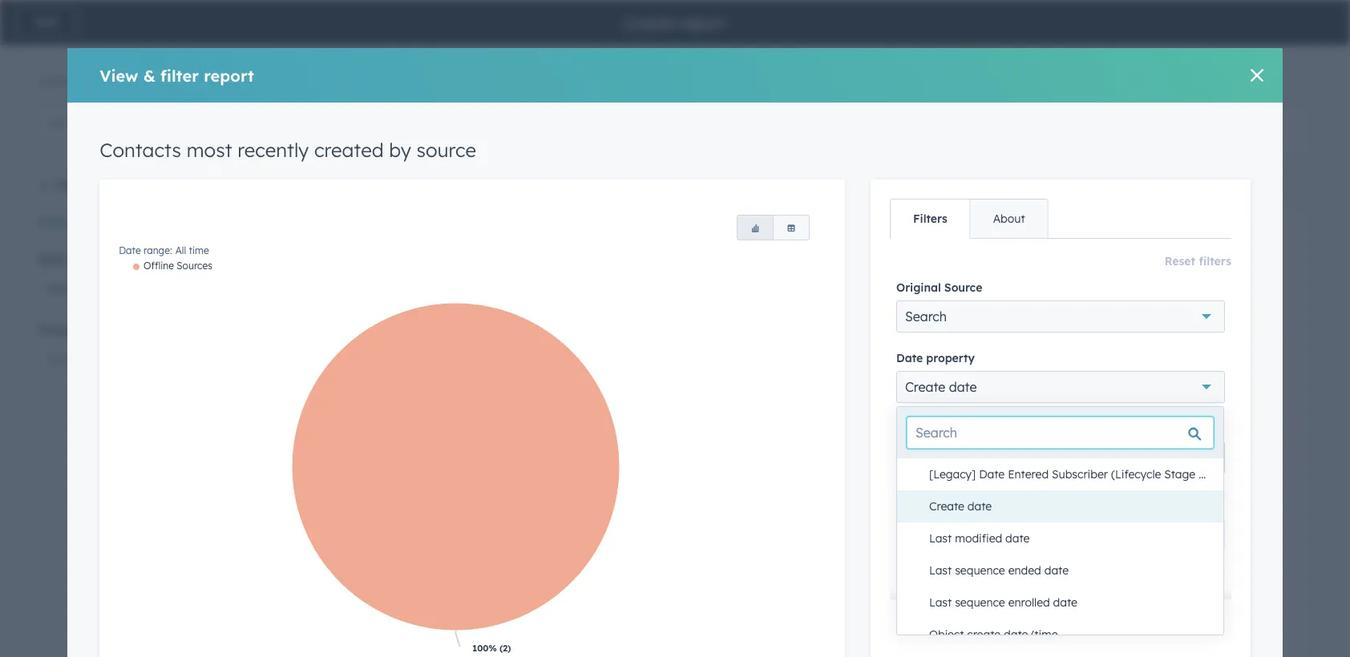 Task type: vqa. For each thing, say whether or not it's contained in the screenshot.
[Legacy] at the right of page
yes



Task type: locate. For each thing, give the bounding box(es) containing it.
0 vertical spatial all websites
[[384, 311, 441, 323]]

range:
[[144, 245, 172, 257], [335, 349, 364, 361], [865, 369, 894, 381]]

100% (2)
[[530, 600, 569, 611], [473, 643, 511, 654]]

date down there is no data to show in this time frame. try changing the date range.
[[1054, 596, 1078, 610]]

last up contact filters
[[930, 564, 952, 578]]

created
[[314, 138, 384, 162], [1121, 239, 1182, 259], [1145, 274, 1191, 290]]

of right 1-
[[57, 74, 68, 88]]

data up contact
[[909, 572, 938, 588]]

date left range.
[[1210, 572, 1238, 588]]

3
[[48, 74, 54, 88], [71, 74, 77, 88]]

(1) filter selected
[[47, 351, 147, 367]]

source
[[417, 138, 477, 162], [1212, 239, 1265, 259]]

0 horizontal spatial (2)
[[500, 643, 511, 654]]

the up "leads?"
[[900, 274, 919, 290]]

report inside the page section element
[[679, 12, 726, 32]]

1 horizontal spatial qualified
[[928, 239, 999, 259]]

last for last modified date
[[930, 532, 952, 546]]

1 vertical spatial range:
[[335, 349, 364, 361]]

contacts up "filter templates"
[[100, 138, 181, 162]]

0 horizontal spatial of
[[57, 74, 68, 88]]

marketing qualified leads recently created by source
[[841, 239, 1265, 259]]

sources down the 'leads'
[[972, 274, 1018, 290]]

0 horizontal spatial 100% (2)
[[473, 643, 511, 654]]

0 vertical spatial of
[[57, 74, 68, 88]]

create date button
[[897, 371, 1225, 403]]

1 vertical spatial created
[[1121, 239, 1182, 259]]

0 horizontal spatial most
[[187, 138, 232, 162]]

of
[[57, 74, 68, 88], [1021, 274, 1034, 290]]

0 horizontal spatial range:
[[144, 245, 172, 257]]

None button
[[737, 215, 774, 241], [773, 215, 810, 241], [737, 215, 774, 241], [773, 215, 810, 241]]

filter right &
[[161, 65, 199, 85]]

0 horizontal spatial templates
[[89, 178, 145, 192]]

1 horizontal spatial filters
[[944, 592, 975, 606]]

filters for contact filters
[[944, 592, 975, 606]]

sources inside what are the original sources of my most recently created marketing qualified leads?
[[972, 274, 1018, 290]]

created inside dialog
[[314, 138, 384, 162]]

qualified up original
[[928, 239, 999, 259]]

recently
[[238, 138, 309, 162], [1051, 239, 1116, 259], [1094, 274, 1141, 290]]

my
[[1037, 274, 1056, 290]]

contacts down the are
[[851, 330, 894, 342]]

all data button
[[897, 442, 1225, 474]]

reset filters
[[1165, 254, 1232, 268]]

1 vertical spatial sequence
[[955, 596, 1006, 610]]

source up create reports from templates at the left of the page
[[417, 138, 477, 162]]

sequence inside button
[[955, 564, 1006, 578]]

1 vertical spatial by
[[1187, 239, 1207, 259]]

1 horizontal spatial most
[[1060, 274, 1090, 290]]

1 vertical spatial create date
[[930, 500, 992, 514]]

1 vertical spatial qualified
[[841, 293, 894, 309]]

exit
[[36, 15, 57, 29]]

0 horizontal spatial sources
[[69, 252, 111, 266]]

1 horizontal spatial filter
[[161, 65, 199, 85]]

all
[[175, 245, 186, 257], [384, 311, 397, 323], [914, 330, 927, 342], [897, 369, 908, 381], [906, 450, 920, 466]]

1 horizontal spatial time
[[911, 369, 931, 381]]

0 vertical spatial recently
[[238, 138, 309, 162]]

of inside what are the original sources of my most recently created marketing qualified leads?
[[1021, 274, 1034, 290]]

0 horizontal spatial by
[[389, 138, 411, 162]]

0 horizontal spatial qualified
[[841, 293, 894, 309]]

1 horizontal spatial report
[[679, 12, 726, 32]]

this
[[1007, 572, 1028, 588]]

create
[[625, 12, 675, 32], [278, 71, 331, 91], [278, 170, 331, 190], [906, 379, 946, 395], [930, 500, 965, 514]]

filter inside popup button
[[66, 351, 94, 367]]

date inside popup button
[[949, 379, 977, 395]]

recently inside dialog
[[238, 138, 309, 162]]

1 horizontal spatial of
[[1021, 274, 1034, 290]]

2 horizontal spatial filters
[[1199, 254, 1232, 268]]

0 horizontal spatial websites
[[400, 311, 441, 323]]

1 vertical spatial data
[[909, 572, 938, 588]]

filters down to
[[944, 592, 975, 606]]

1 horizontal spatial by
[[1187, 239, 1207, 259]]

None checkbox
[[278, 206, 782, 658]]

0 vertical spatial sources
[[69, 252, 111, 266]]

1 horizontal spatial source
[[1212, 239, 1265, 259]]

date inside checkbox
[[310, 349, 332, 361]]

1 vertical spatial 100% (2)
[[473, 643, 511, 654]]

0 horizontal spatial date range: all time
[[119, 245, 209, 257]]

filter
[[161, 65, 199, 85], [66, 351, 94, 367]]

sequence down show
[[955, 596, 1006, 610]]

property
[[927, 351, 975, 365]]

none checkbox containing all websites
[[278, 206, 782, 658]]

filter right "(1)" at the bottom
[[66, 351, 94, 367]]

0 vertical spatial created
[[314, 138, 384, 162]]

1 horizontal spatial (2)
[[557, 600, 569, 611]]

2 sequence from the top
[[955, 596, 1006, 610]]

1 vertical spatial all websites
[[914, 330, 971, 342]]

2 horizontal spatial time
[[1032, 572, 1059, 588]]

0 horizontal spatial filter
[[66, 351, 94, 367]]

filter
[[56, 178, 86, 192]]

date right ended
[[1045, 564, 1069, 578]]

1 vertical spatial last
[[930, 564, 952, 578]]

1 vertical spatial sources
[[972, 274, 1018, 290]]

1 vertical spatial filters
[[1199, 254, 1232, 268]]

0 vertical spatial contacts
[[100, 138, 181, 162]]

100% (2) inside checkbox
[[530, 600, 569, 611]]

create date
[[906, 379, 977, 395], [930, 500, 992, 514]]

marketing
[[1195, 274, 1257, 290]]

contacts most recently created by source
[[100, 138, 477, 162]]

date down property in the right of the page
[[949, 379, 977, 395]]

2 reports from the top
[[336, 170, 394, 190]]

2 vertical spatial created
[[1145, 274, 1191, 290]]

range
[[927, 422, 959, 436]]

2 last from the top
[[930, 564, 952, 578]]

select button
[[38, 272, 239, 304]]

about
[[994, 212, 1026, 226]]

1 vertical spatial reports
[[336, 170, 394, 190]]

1 vertical spatial filter
[[66, 351, 94, 367]]

1 horizontal spatial 100% (2)
[[530, 600, 569, 611]]

1 horizontal spatial 100%
[[530, 600, 555, 611]]

data
[[924, 450, 952, 466], [909, 572, 938, 588]]

source
[[945, 280, 983, 294]]

0 vertical spatial websites
[[400, 311, 441, 323]]

0 vertical spatial sequence
[[955, 564, 1006, 578]]

source up marketing
[[1212, 239, 1265, 259]]

the
[[900, 274, 919, 290], [1187, 572, 1206, 588]]

qualified
[[928, 239, 999, 259], [841, 293, 894, 309]]

0 vertical spatial reports
[[336, 71, 394, 91]]

reports
[[336, 71, 394, 91], [336, 170, 394, 190]]

date
[[949, 379, 977, 395], [968, 500, 992, 514], [1006, 532, 1030, 546], [1045, 564, 1069, 578], [1210, 572, 1238, 588], [1054, 596, 1078, 610]]

&
[[143, 65, 156, 85]]

page section element
[[0, 0, 1351, 45]]

1 from from the top
[[399, 71, 437, 91]]

date up ended
[[1006, 532, 1030, 546]]

source inside dialog
[[417, 138, 477, 162]]

sequence inside 'button'
[[955, 596, 1006, 610]]

1 last from the top
[[930, 532, 952, 546]]

0 vertical spatial filter
[[161, 65, 199, 85]]

filters
[[914, 212, 948, 226]]

sequence down last modified date
[[955, 564, 1006, 578]]

1 horizontal spatial 3
[[71, 74, 77, 88]]

the right changing at the bottom right of page
[[1187, 572, 1206, 588]]

clear filters button
[[38, 211, 104, 231]]

interactive chart image
[[119, 260, 826, 658], [310, 364, 749, 625]]

sources
[[69, 252, 111, 266], [972, 274, 1018, 290]]

date range: all time
[[119, 245, 209, 257], [841, 369, 931, 381]]

0 vertical spatial (2)
[[557, 600, 569, 611]]

tab list
[[890, 199, 1049, 239]]

by up create reports from templates at the left of the page
[[389, 138, 411, 162]]

100%
[[530, 600, 555, 611], [473, 643, 497, 654]]

contacts inside dialog
[[100, 138, 181, 162]]

filters
[[72, 214, 104, 228], [1199, 254, 1232, 268], [944, 592, 975, 606]]

1 vertical spatial (2)
[[500, 643, 511, 654]]

all data
[[906, 450, 952, 466]]

0 vertical spatial last
[[930, 532, 952, 546]]

1 vertical spatial the
[[1187, 572, 1206, 588]]

1 horizontal spatial range:
[[335, 349, 364, 361]]

100% inside contacts most recently created by source dialog
[[473, 643, 497, 654]]

last down to
[[930, 596, 952, 610]]

create reports from templates
[[278, 170, 522, 190]]

interactive chart image inside checkbox
[[310, 364, 749, 625]]

sources right data
[[69, 252, 111, 266]]

[legacy] date entered subscriber (lifecycle stage pipeline)
[[930, 468, 1245, 482]]

0 vertical spatial 100% (2)
[[530, 600, 569, 611]]

data up [legacy]
[[924, 450, 952, 466]]

select
[[47, 280, 84, 296]]

0 horizontal spatial filters
[[72, 214, 104, 228]]

100% (2) inside contacts most recently created by source dialog
[[473, 643, 511, 654]]

0 vertical spatial time
[[189, 245, 209, 257]]

last right no
[[930, 532, 952, 546]]

0 vertical spatial create date
[[906, 379, 977, 395]]

qualified down what
[[841, 293, 894, 309]]

0 horizontal spatial contacts
[[100, 138, 181, 162]]

create date up comparison
[[930, 500, 992, 514]]

0 vertical spatial by
[[389, 138, 411, 162]]

0 horizontal spatial 3
[[48, 74, 54, 88]]

1 vertical spatial websites
[[930, 330, 971, 342]]

time up select "popup button"
[[189, 245, 209, 257]]

0 horizontal spatial source
[[417, 138, 477, 162]]

marketing
[[841, 239, 923, 259]]

sequence for enrolled
[[955, 596, 1006, 610]]

2 from from the top
[[399, 170, 437, 190]]

date range: all time down date property
[[841, 369, 931, 381]]

interactive chart image for checkbox containing all websites
[[310, 364, 749, 625]]

0 horizontal spatial time
[[189, 245, 209, 257]]

created inside what are the original sources of my most recently created marketing qualified leads?
[[1145, 274, 1191, 290]]

last
[[930, 532, 952, 546], [930, 564, 952, 578], [930, 596, 952, 610]]

leads?
[[897, 293, 936, 309]]

report
[[679, 12, 726, 32], [204, 65, 254, 85]]

1 vertical spatial date range: all time
[[841, 369, 931, 381]]

0 horizontal spatial 100%
[[473, 643, 497, 654]]

by up marketing
[[1187, 239, 1207, 259]]

last inside 'button'
[[930, 596, 952, 610]]

last for last sequence ended date
[[930, 564, 952, 578]]

1 vertical spatial source
[[1212, 239, 1265, 259]]

1 vertical spatial from
[[399, 170, 437, 190]]

create date down date property
[[906, 379, 977, 395]]

1 vertical spatial report
[[204, 65, 254, 85]]

last modified date
[[930, 532, 1030, 546]]

leads
[[1004, 239, 1047, 259]]

1 reports from the top
[[336, 71, 394, 91]]

filters up marketing
[[1199, 254, 1232, 268]]

0 vertical spatial filters
[[72, 214, 104, 228]]

1 horizontal spatial date range: all time
[[841, 369, 931, 381]]

1 vertical spatial most
[[1060, 274, 1090, 290]]

filters right clear
[[72, 214, 104, 228]]

sequence for ended
[[955, 564, 1006, 578]]

0 vertical spatial date range: all time
[[119, 245, 209, 257]]

2 vertical spatial range:
[[865, 369, 894, 381]]

0 vertical spatial from
[[399, 71, 437, 91]]

None checkbox
[[278, 104, 1312, 157], [808, 206, 1312, 658], [278, 104, 1312, 157], [808, 206, 1312, 658]]

from
[[399, 71, 437, 91], [399, 170, 437, 190]]

2 vertical spatial filters
[[944, 592, 975, 606]]

1 3 from the left
[[48, 74, 54, 88]]

date inside 'button'
[[1054, 596, 1078, 610]]

interactive chart image for group within contacts most recently created by source dialog
[[119, 260, 826, 658]]

1 horizontal spatial contacts
[[851, 330, 894, 342]]

range: inside contacts most recently created by source dialog
[[144, 245, 172, 257]]

3 last from the top
[[930, 596, 952, 610]]

0 vertical spatial most
[[187, 138, 232, 162]]

1 vertical spatial of
[[1021, 274, 1034, 290]]

date range: all time up select "popup button"
[[119, 245, 209, 257]]

most
[[187, 138, 232, 162], [1060, 274, 1090, 290]]

1 horizontal spatial sources
[[972, 274, 1018, 290]]

1 vertical spatial contacts
[[851, 330, 894, 342]]

0 vertical spatial report
[[679, 12, 726, 32]]

websites
[[400, 311, 441, 323], [930, 330, 971, 342]]

tab list containing filters
[[890, 199, 1049, 239]]

date
[[119, 245, 141, 257], [310, 349, 332, 361], [897, 351, 923, 365], [841, 369, 863, 381], [897, 422, 923, 436], [979, 468, 1005, 482]]

there is no data to show in this time frame. try changing the date range.
[[841, 572, 1279, 588]]

visualization
[[38, 323, 110, 337]]

0 vertical spatial range:
[[144, 245, 172, 257]]

0 vertical spatial source
[[417, 138, 477, 162]]

of left my
[[1021, 274, 1034, 290]]

most inside dialog
[[187, 138, 232, 162]]

entered
[[1008, 468, 1049, 482]]

2 vertical spatial last
[[930, 596, 952, 610]]

1 sequence from the top
[[955, 564, 1006, 578]]

0 vertical spatial 100%
[[530, 600, 555, 611]]

time down date property
[[911, 369, 931, 381]]

time up enrolled
[[1032, 572, 1059, 588]]

contacts for contacts
[[851, 330, 894, 342]]

about link
[[970, 200, 1048, 238]]

templates
[[442, 170, 522, 190], [89, 178, 145, 192]]

0 horizontal spatial the
[[900, 274, 919, 290]]

contacts
[[100, 138, 181, 162], [851, 330, 894, 342]]

2 vertical spatial recently
[[1094, 274, 1141, 290]]

0 vertical spatial data
[[924, 450, 952, 466]]

group
[[737, 215, 810, 241]]



Task type: describe. For each thing, give the bounding box(es) containing it.
scratch
[[442, 71, 501, 91]]

1-
[[38, 74, 48, 88]]

enrolled
[[1009, 596, 1050, 610]]

reports for scratch
[[336, 71, 394, 91]]

[legacy]
[[930, 468, 976, 482]]

are
[[877, 274, 896, 290]]

pipeline)
[[1199, 468, 1245, 482]]

clear filters
[[38, 214, 104, 228]]

subscriber
[[1052, 468, 1108, 482]]

reset
[[1165, 254, 1196, 268]]

create reports from scratch
[[278, 71, 501, 91]]

no
[[906, 527, 923, 543]]

(lifecycle
[[1112, 468, 1162, 482]]

contacts for contacts most recently created by source
[[100, 138, 181, 162]]

original source
[[897, 280, 983, 294]]

(2) inside contacts most recently created by source dialog
[[500, 643, 511, 654]]

stage
[[1165, 468, 1196, 482]]

create report
[[625, 12, 726, 32]]

the inside what are the original sources of my most recently created marketing qualified leads?
[[900, 274, 919, 290]]

1 horizontal spatial all websites
[[914, 330, 971, 342]]

clear
[[38, 214, 68, 228]]

view
[[100, 65, 138, 85]]

date/time
[[1004, 628, 1058, 642]]

last sequence ended date button
[[914, 555, 1224, 587]]

create
[[968, 628, 1001, 642]]

1 horizontal spatial websites
[[930, 330, 971, 342]]

date range
[[897, 422, 959, 436]]

original
[[897, 280, 941, 294]]

from for scratch
[[399, 71, 437, 91]]

show
[[958, 572, 989, 588]]

create inside the page section element
[[625, 12, 675, 32]]

contact filters
[[897, 592, 975, 606]]

search button
[[897, 300, 1225, 333]]

tab list inside contacts most recently created by source dialog
[[890, 199, 1049, 239]]

recently inside what are the original sources of my most recently created marketing qualified leads?
[[1094, 274, 1141, 290]]

no comparison button
[[897, 519, 1225, 551]]

last for last sequence enrolled date
[[930, 596, 952, 610]]

results
[[80, 74, 115, 88]]

object
[[930, 628, 964, 642]]

date range: all time inside contacts most recently created by source dialog
[[119, 245, 209, 257]]

create date inside button
[[930, 500, 992, 514]]

reports for templates
[[336, 170, 394, 190]]

from for templates
[[399, 170, 437, 190]]

frame.
[[1062, 572, 1102, 588]]

exit link
[[16, 6, 77, 38]]

original
[[923, 274, 968, 290]]

reset filters button
[[1165, 252, 1232, 271]]

compared
[[897, 499, 955, 513]]

to
[[942, 572, 954, 588]]

1 vertical spatial time
[[911, 369, 931, 381]]

changing
[[1127, 572, 1183, 588]]

data sources
[[38, 252, 111, 266]]

ended
[[1009, 564, 1042, 578]]

selected
[[97, 351, 147, 367]]

filters for clear filters
[[72, 214, 104, 228]]

(2) inside checkbox
[[557, 600, 569, 611]]

(1) filter selected button
[[38, 343, 239, 375]]

Search search field
[[38, 107, 239, 139]]

0 vertical spatial qualified
[[928, 239, 999, 259]]

no comparison
[[906, 527, 999, 543]]

range.
[[1241, 572, 1279, 588]]

contact
[[897, 592, 940, 606]]

contacts most recently created by source dialog
[[68, 48, 1283, 658]]

last modified date button
[[914, 523, 1224, 555]]

1-3 of 3 results
[[38, 74, 115, 88]]

filter inside contacts most recently created by source dialog
[[161, 65, 199, 85]]

all websites inside checkbox
[[384, 311, 441, 323]]

all inside all data "popup button"
[[906, 450, 920, 466]]

1 horizontal spatial the
[[1187, 572, 1206, 588]]

search
[[906, 308, 947, 325]]

2 horizontal spatial range:
[[865, 369, 894, 381]]

most inside what are the original sources of my most recently created marketing qualified leads?
[[1060, 274, 1090, 290]]

date inside button
[[979, 468, 1005, 482]]

data
[[38, 252, 66, 266]]

close image
[[1251, 69, 1264, 82]]

data inside "popup button"
[[924, 450, 952, 466]]

filter templates
[[56, 178, 145, 192]]

range: inside checkbox
[[335, 349, 364, 361]]

create date inside popup button
[[906, 379, 977, 395]]

last sequence ended date
[[930, 564, 1069, 578]]

is
[[878, 572, 887, 588]]

1 horizontal spatial templates
[[442, 170, 522, 190]]

[legacy] date entered subscriber (lifecycle stage pipeline) button
[[914, 459, 1245, 491]]

create date button
[[914, 491, 1224, 523]]

modified
[[955, 532, 1003, 546]]

100% inside checkbox
[[530, 600, 555, 611]]

comparison
[[927, 527, 999, 543]]

in
[[992, 572, 1003, 588]]

2 vertical spatial time
[[1032, 572, 1059, 588]]

create inside popup button
[[906, 379, 946, 395]]

2 3 from the left
[[71, 74, 77, 88]]

report inside contacts most recently created by source dialog
[[204, 65, 254, 85]]

date range:
[[310, 349, 364, 361]]

qualified inside what are the original sources of my most recently created marketing qualified leads?
[[841, 293, 894, 309]]

1 vertical spatial recently
[[1051, 239, 1116, 259]]

try
[[1105, 572, 1123, 588]]

Search search field
[[907, 417, 1214, 449]]

to
[[958, 499, 971, 513]]

filters for reset filters
[[1199, 254, 1232, 268]]

group inside contacts most recently created by source dialog
[[737, 215, 810, 241]]

time inside contacts most recently created by source dialog
[[189, 245, 209, 257]]

date up last modified date
[[968, 500, 992, 514]]

compared to
[[897, 499, 971, 513]]

view & filter report
[[100, 65, 254, 85]]

by inside dialog
[[389, 138, 411, 162]]

date property
[[897, 351, 975, 365]]

there
[[841, 572, 874, 588]]

create inside button
[[930, 500, 965, 514]]

last sequence enrolled date button
[[914, 587, 1224, 619]]

object create date/time
[[930, 628, 1058, 642]]

what
[[841, 274, 873, 290]]

websites inside checkbox
[[400, 311, 441, 323]]

last sequence enrolled date
[[930, 596, 1078, 610]]

object create date/time button
[[914, 619, 1224, 651]]

no
[[891, 572, 906, 588]]

(1)
[[47, 351, 62, 367]]

what are the original sources of my most recently created marketing qualified leads?
[[841, 274, 1257, 309]]

filters link
[[891, 200, 970, 238]]



